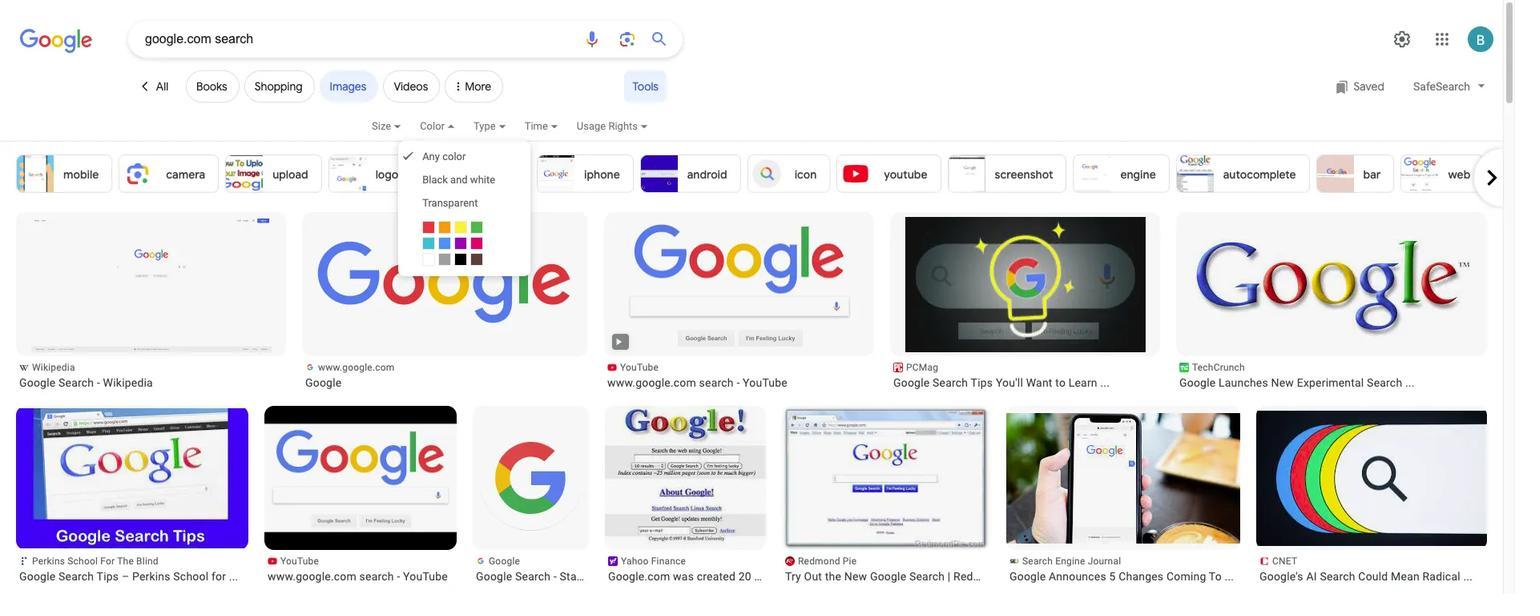 Task type: vqa. For each thing, say whether or not it's contained in the screenshot.
the "2" in the 1 Stop 2 Hr 40 Min Sea
no



Task type: locate. For each thing, give the bounding box(es) containing it.
redmond right | at the right
[[953, 570, 1003, 583]]

the
[[597, 570, 613, 583], [825, 570, 841, 583]]

time
[[524, 120, 548, 132]]

tips for –
[[97, 570, 119, 583]]

www.google.com search - youtube list item
[[604, 212, 874, 390], [264, 406, 457, 584]]

- for top www.google.com search - youtube element
[[737, 377, 740, 389]]

icon
[[794, 167, 817, 182]]

google search - stay in the know with ... list item
[[473, 406, 682, 584]]

0 vertical spatial school
[[68, 556, 98, 567]]

new right 'launches'
[[1271, 377, 1294, 389]]

1 vertical spatial www.google.com
[[607, 377, 696, 389]]

google for google search tips – perkins school for ...
[[19, 570, 56, 583]]

images
[[330, 79, 366, 94]]

... right to
[[1225, 570, 1234, 583]]

iphone link
[[537, 155, 633, 193]]

google search - stay in the know with your google app element
[[476, 570, 682, 584]]

ago
[[785, 570, 804, 583]]

tips inside google search tips – perkins school for the blind element
[[97, 570, 119, 583]]

0 vertical spatial redmond
[[798, 556, 840, 567]]

new down redmond pie on the bottom right of the page
[[844, 570, 867, 583]]

all link
[[128, 71, 181, 103]]

1 horizontal spatial wikipedia
[[103, 377, 153, 389]]

1 horizontal spatial search
[[699, 377, 734, 389]]

perkins
[[32, 556, 65, 567], [132, 570, 170, 583]]

0 horizontal spatial www.google.com search - youtube image
[[264, 406, 457, 550]]

1 the from the left
[[597, 570, 613, 583]]

tips inside 21 google search tips you'll want to learn | pcmag element
[[971, 377, 993, 389]]

1 horizontal spatial the
[[825, 570, 841, 583]]

...
[[1100, 377, 1110, 389], [1405, 377, 1415, 389], [229, 570, 238, 583], [672, 570, 682, 583], [807, 570, 816, 583], [1225, 570, 1234, 583], [1463, 570, 1473, 583]]

www.google.com search - youtube image
[[619, 217, 860, 353], [264, 406, 457, 550]]

for
[[211, 570, 226, 583]]

the inside list item
[[597, 570, 613, 583]]

usage
[[577, 120, 606, 132]]

... right the learn
[[1100, 377, 1110, 389]]

any color
[[422, 151, 466, 163]]

google search tips – perkins school for the blind image
[[16, 409, 248, 549]]

-
[[97, 377, 100, 389], [737, 377, 740, 389], [397, 570, 400, 583], [554, 570, 557, 583]]

... down the 'finance'
[[672, 570, 682, 583]]

search
[[699, 377, 734, 389], [359, 570, 394, 583]]

... inside google announces 5 changes coming to mobile search element
[[1225, 570, 1234, 583]]

google element
[[305, 376, 585, 390]]

screenshot
[[995, 167, 1053, 182]]

search by image image
[[618, 30, 637, 49]]

to
[[1055, 377, 1066, 389]]

autocomplete
[[1223, 167, 1296, 182]]

search for top www.google.com search - youtube element
[[699, 377, 734, 389]]

google search tips – perkins school for ... list item
[[16, 406, 248, 584]]

tools
[[632, 79, 659, 94]]

0 vertical spatial list
[[16, 155, 1515, 193]]

list
[[16, 155, 1515, 193], [16, 212, 1503, 594]]

... inside google launches new experimental search features for tracking your online  purchases, reservations & events from gmail | techcrunch element
[[1405, 377, 1415, 389]]

transparent link
[[398, 191, 530, 215]]

0 horizontal spatial www.google.com search - youtube list item
[[264, 406, 457, 584]]

size
[[372, 120, 391, 132]]

google launches new experimental search ...
[[1179, 377, 1415, 389]]

2 the from the left
[[825, 570, 841, 583]]

safesearch button
[[1405, 70, 1493, 103]]

tips left you'll
[[971, 377, 993, 389]]

google for google search tips you'll want to learn ...
[[893, 377, 930, 389]]

changes
[[1119, 570, 1164, 583]]

next image
[[1476, 162, 1508, 194]]

the
[[117, 556, 134, 567]]

1 vertical spatial pie
[[1005, 570, 1022, 583]]

wikipedia
[[32, 362, 75, 373], [103, 377, 153, 389]]

was
[[673, 570, 694, 583]]

shopping link
[[244, 71, 314, 103]]

google for google launches new experimental search ...
[[1179, 377, 1216, 389]]

1 vertical spatial search
[[359, 570, 394, 583]]

0 vertical spatial www.google.com search - youtube list item
[[604, 212, 874, 390]]

www.google.com inside google "list item"
[[318, 362, 395, 373]]

www.google.com search - youtube
[[607, 377, 787, 389], [268, 570, 448, 583]]

try out the new google search | redmond pie element
[[785, 570, 1022, 584]]

0 vertical spatial www.google.com search - youtube image
[[619, 217, 860, 353]]

1 vertical spatial new
[[844, 570, 867, 583]]

1 vertical spatial list
[[16, 212, 1503, 594]]

0 horizontal spatial the
[[597, 570, 613, 583]]

tools button
[[624, 71, 667, 103]]

any color link
[[398, 145, 530, 168]]

0 vertical spatial pie
[[843, 556, 857, 567]]

- for google search - stay in the know with your google app element
[[554, 570, 557, 583]]

0 horizontal spatial tips
[[97, 570, 119, 583]]

... inside google search tips – perkins school for the blind element
[[229, 570, 238, 583]]

list item
[[1490, 155, 1515, 193]]

pie up try out the new google search | redmond pie element
[[843, 556, 857, 567]]

... inside "google's ai search could mean radical changes for your internet experience  - cnet" element
[[1463, 570, 1473, 583]]

announces
[[1049, 570, 1106, 583]]

new
[[1271, 377, 1294, 389], [844, 570, 867, 583]]

... inside google.com was created 20 years ago — here's what it looked like when it  first launched element
[[807, 570, 816, 583]]

google list item
[[302, 212, 588, 390]]

want
[[1026, 377, 1052, 389]]

1 horizontal spatial www.google.com search - youtube element
[[607, 376, 871, 390]]

www.google.com search - youtube image for top www.google.com search - youtube element
[[619, 217, 860, 353]]

1 horizontal spatial perkins
[[132, 570, 170, 583]]

... right for
[[229, 570, 238, 583]]

google
[[19, 377, 56, 389], [305, 377, 342, 389], [893, 377, 930, 389], [1179, 377, 1216, 389], [489, 556, 520, 567], [19, 570, 56, 583], [476, 570, 512, 583], [870, 570, 906, 583], [1009, 570, 1046, 583]]

engine
[[1120, 167, 1156, 182]]

1 horizontal spatial tips
[[971, 377, 993, 389]]

search engine journal
[[1022, 556, 1121, 567]]

google.com was created 20 years ago ... list item
[[593, 406, 816, 584]]

google.com was created 20 years ago — here's what it looked like when it  first launched image
[[593, 406, 776, 550]]

google's ai search could mean radical ... list item
[[1247, 406, 1487, 584]]

tips down for
[[97, 570, 119, 583]]

0 vertical spatial www.google.com search - youtube
[[607, 377, 787, 389]]

0 horizontal spatial www.google.com search - youtube
[[268, 570, 448, 583]]

google announces 5 changes coming to mobile search element
[[1009, 570, 1237, 584]]

google image
[[317, 240, 574, 329]]

try out the new google search | redmond pie list item
[[782, 406, 1022, 584]]

the down redmond pie on the bottom right of the page
[[825, 570, 841, 583]]

try out the new google search | redmond pie image
[[782, 406, 990, 550]]

1 horizontal spatial www.google.com search - youtube image
[[619, 217, 860, 353]]

try out the new google search | redmond pie
[[785, 570, 1022, 583]]

... right radical
[[1463, 570, 1473, 583]]

1 vertical spatial redmond
[[953, 570, 1003, 583]]

google launches new experimental search features for tracking your online  purchases, reservations & events from gmail | techcrunch element
[[1179, 376, 1484, 390]]

0 vertical spatial perkins
[[32, 556, 65, 567]]

0 vertical spatial www.google.com
[[318, 362, 395, 373]]

... right ago
[[807, 570, 816, 583]]

Search text field
[[145, 26, 573, 53]]

pie
[[843, 556, 857, 567], [1005, 570, 1022, 583]]

0 horizontal spatial wikipedia
[[32, 362, 75, 373]]

launches
[[1219, 377, 1268, 389]]

pcmag
[[906, 362, 938, 373]]

redmond up out
[[798, 556, 840, 567]]

go to google home image
[[20, 27, 92, 54]]

new inside try out the new google search | redmond pie element
[[844, 570, 867, 583]]

google's
[[1259, 570, 1303, 583]]

1 horizontal spatial school
[[173, 570, 209, 583]]

color
[[442, 151, 466, 163]]

www.google.com for the bottom the www.google.com search - youtube 'list item'
[[268, 570, 356, 583]]

1 horizontal spatial redmond
[[953, 570, 1003, 583]]

tips for you'll
[[971, 377, 993, 389]]

google.com was created 20 years ago — here's what it looked like when it  first launched element
[[608, 570, 816, 584]]

the right in
[[597, 570, 613, 583]]

1 vertical spatial www.google.com search - youtube
[[268, 570, 448, 583]]

more
[[465, 79, 491, 94]]

1 vertical spatial tips
[[97, 570, 119, 583]]

perkins down blind
[[132, 570, 170, 583]]

www.google.com search - youtube for the bottom www.google.com search - youtube element
[[268, 570, 448, 583]]

0 horizontal spatial search
[[359, 570, 394, 583]]

0 horizontal spatial www.google.com search - youtube element
[[268, 570, 453, 584]]

www.google.com search - youtube element
[[607, 376, 871, 390], [268, 570, 453, 584]]

1 vertical spatial school
[[173, 570, 209, 583]]

www.google.com
[[318, 362, 395, 373], [607, 377, 696, 389], [268, 570, 356, 583]]

0 vertical spatial new
[[1271, 377, 1294, 389]]

you'll
[[996, 377, 1023, 389]]

... right experimental
[[1405, 377, 1415, 389]]

0 horizontal spatial pie
[[843, 556, 857, 567]]

google launches new experimental search ... list item
[[1176, 212, 1487, 390]]

0 vertical spatial tips
[[971, 377, 993, 389]]

2 list from the top
[[16, 212, 1503, 594]]

0 horizontal spatial new
[[844, 570, 867, 583]]

search
[[59, 377, 94, 389], [933, 377, 968, 389], [1367, 377, 1402, 389], [1022, 556, 1053, 567], [59, 570, 94, 583], [515, 570, 551, 583], [909, 570, 945, 583], [1320, 570, 1355, 583]]

search inside google announces 5 changes coming to ... "list item"
[[1022, 556, 1053, 567]]

1 horizontal spatial new
[[1271, 377, 1294, 389]]

0 vertical spatial search
[[699, 377, 734, 389]]

google search tips you'll want to learn ... list item
[[890, 212, 1160, 390]]

google inside list item
[[1179, 377, 1216, 389]]

perkins left for
[[32, 556, 65, 567]]

None search field
[[0, 20, 683, 58]]

mobile
[[63, 167, 99, 182]]

1 vertical spatial www.google.com search - youtube image
[[264, 406, 457, 550]]

usage rights button
[[577, 118, 667, 145]]

books
[[196, 79, 227, 94]]

tips
[[971, 377, 993, 389], [97, 570, 119, 583]]

google search - wikipedia list item
[[16, 212, 286, 390]]

2 vertical spatial www.google.com
[[268, 570, 356, 583]]

pie left the announces
[[1005, 570, 1022, 583]]

0 horizontal spatial redmond
[[798, 556, 840, 567]]

1 horizontal spatial www.google.com search - youtube
[[607, 377, 787, 389]]

wallpaper
[[466, 167, 517, 182]]

20
[[738, 570, 751, 583]]

google announces 5 changes coming to ... list item
[[997, 406, 1245, 584]]

google inside list item
[[870, 570, 906, 583]]

to
[[1209, 570, 1222, 583]]

learn
[[1069, 377, 1097, 389]]

google's ai search could mean radical changes for your internet experience  - cnet element
[[1259, 570, 1484, 584]]

redmond pie
[[798, 556, 857, 567]]

1 list from the top
[[16, 155, 1515, 193]]

could
[[1358, 570, 1388, 583]]



Task type: describe. For each thing, give the bounding box(es) containing it.
iphone
[[584, 167, 620, 182]]

years
[[754, 570, 782, 583]]

21 google search tips you'll want to learn | pcmag element
[[893, 376, 1157, 390]]

google launches new experimental search features for tracking your online  purchases, reservations & events from gmail | techcrunch image
[[1192, 227, 1471, 343]]

1 vertical spatial perkins
[[132, 570, 170, 583]]

techcrunch
[[1192, 362, 1245, 373]]

safesearch
[[1413, 80, 1470, 93]]

google announces 5 changes coming to ...
[[1009, 570, 1234, 583]]

quick settings image
[[1392, 30, 1412, 49]]

black and white
[[422, 174, 495, 186]]

all
[[156, 79, 168, 94]]

1 vertical spatial www.google.com search - youtube list item
[[264, 406, 457, 584]]

1 vertical spatial wikipedia
[[103, 377, 153, 389]]

time button
[[524, 118, 577, 145]]

list containing google search - wikipedia
[[16, 212, 1503, 594]]

google.com was created 20 years ago ...
[[608, 570, 816, 583]]

new inside google launches new experimental search features for tracking your online  purchases, reservations & events from gmail | techcrunch element
[[1271, 377, 1294, 389]]

google search tips – perkins school for the blind element
[[19, 570, 245, 584]]

and
[[450, 174, 468, 186]]

1 horizontal spatial www.google.com search - youtube list item
[[604, 212, 874, 390]]

journal
[[1088, 556, 1121, 567]]

coming
[[1166, 570, 1206, 583]]

transparent
[[422, 197, 478, 209]]

camera
[[166, 167, 205, 182]]

google search tips you'll want to learn ...
[[893, 377, 1110, 389]]

color
[[420, 120, 445, 132]]

out
[[804, 570, 822, 583]]

saved
[[1354, 79, 1384, 94]]

logo link
[[328, 155, 412, 193]]

bar link
[[1316, 155, 1394, 193]]

youtube
[[884, 167, 927, 182]]

any
[[422, 151, 440, 163]]

- for google search - wikipedia element
[[97, 377, 100, 389]]

for
[[100, 556, 115, 567]]

google search tips – perkins school for ...
[[19, 570, 238, 583]]

type button
[[473, 118, 524, 145]]

in
[[585, 570, 594, 583]]

1 vertical spatial www.google.com search - youtube element
[[268, 570, 453, 584]]

autocomplete link
[[1176, 155, 1310, 193]]

0 horizontal spatial perkins
[[32, 556, 65, 567]]

google.com
[[608, 570, 670, 583]]

cnet
[[1272, 556, 1297, 567]]

experimental
[[1297, 377, 1364, 389]]

bar
[[1363, 167, 1381, 182]]

rights
[[608, 120, 638, 132]]

size button
[[372, 118, 420, 145]]

android
[[687, 167, 727, 182]]

radical
[[1422, 570, 1460, 583]]

upload link
[[225, 155, 322, 193]]

type
[[473, 120, 496, 132]]

google search - wikipedia element
[[19, 376, 283, 390]]

google for google search - wikipedia
[[19, 377, 56, 389]]

google search - wikipedia
[[19, 377, 153, 389]]

google for google search - stay in the know with ...
[[476, 570, 512, 583]]

www.google.com search - youtube image for the bottom www.google.com search - youtube element
[[264, 406, 457, 550]]

mean
[[1391, 570, 1420, 583]]

0 vertical spatial wikipedia
[[32, 362, 75, 373]]

search for the bottom www.google.com search - youtube element
[[359, 570, 394, 583]]

google for google element
[[305, 377, 342, 389]]

1 horizontal spatial pie
[[1005, 570, 1022, 583]]

more button
[[445, 58, 508, 109]]

... inside 21 google search tips you'll want to learn | pcmag element
[[1100, 377, 1110, 389]]

mobile link
[[16, 155, 112, 193]]

screenshot link
[[947, 155, 1067, 193]]

list containing mobile
[[16, 155, 1515, 193]]

google search - stay in the know with your google app image
[[473, 421, 589, 536]]

videos
[[394, 79, 428, 94]]

|
[[948, 570, 951, 583]]

youtube link
[[837, 155, 941, 193]]

color button
[[420, 118, 473, 145]]

engine link
[[1073, 155, 1169, 193]]

white image
[[422, 253, 435, 266]]

google announces 5 changes coming to mobile search image
[[997, 413, 1245, 544]]

icon link
[[747, 155, 830, 193]]

0 horizontal spatial school
[[68, 556, 98, 567]]

ai
[[1306, 570, 1317, 583]]

web
[[1448, 167, 1470, 182]]

web link
[[1401, 155, 1484, 193]]

0 vertical spatial www.google.com search - youtube element
[[607, 376, 871, 390]]

logo
[[375, 167, 398, 182]]

black and white link
[[398, 168, 530, 191]]

www.google.com for the www.google.com search - youtube 'list item' to the right
[[607, 377, 696, 389]]

... inside google search - stay in the know with your google app element
[[672, 570, 682, 583]]

21 google search tips you'll want to learn | pcmag image
[[905, 217, 1146, 353]]

try
[[785, 570, 801, 583]]

usage rights
[[577, 120, 638, 132]]

the inside list item
[[825, 570, 841, 583]]

google search - stay in the know with ...
[[476, 570, 682, 583]]

www.google.com search - youtube for top www.google.com search - youtube element
[[607, 377, 787, 389]]

stay
[[560, 570, 582, 583]]

5
[[1109, 570, 1116, 583]]

google search - wikipedia image
[[31, 217, 272, 353]]

- for the bottom www.google.com search - youtube element
[[397, 570, 400, 583]]

engine
[[1055, 556, 1085, 567]]

blind
[[136, 556, 158, 567]]

white
[[470, 174, 495, 186]]

perkins school for the blind
[[32, 556, 158, 567]]

with
[[648, 570, 669, 583]]

created
[[697, 570, 735, 583]]

saved link
[[1327, 71, 1392, 103]]

yahoo finance
[[621, 556, 686, 567]]

click for video information tooltip
[[613, 336, 626, 348]]

click for video information image
[[613, 336, 624, 348]]

android link
[[640, 155, 741, 193]]

search inside list item
[[1367, 377, 1402, 389]]

yahoo
[[621, 556, 649, 567]]

shopping
[[254, 79, 302, 94]]

google's ai search could mean radical changes for your internet experience  - cnet image
[[1247, 411, 1487, 546]]

more filters element
[[445, 71, 503, 103]]

google for google announces 5 changes coming to ...
[[1009, 570, 1046, 583]]

finance
[[651, 556, 686, 567]]

black
[[422, 174, 448, 186]]



